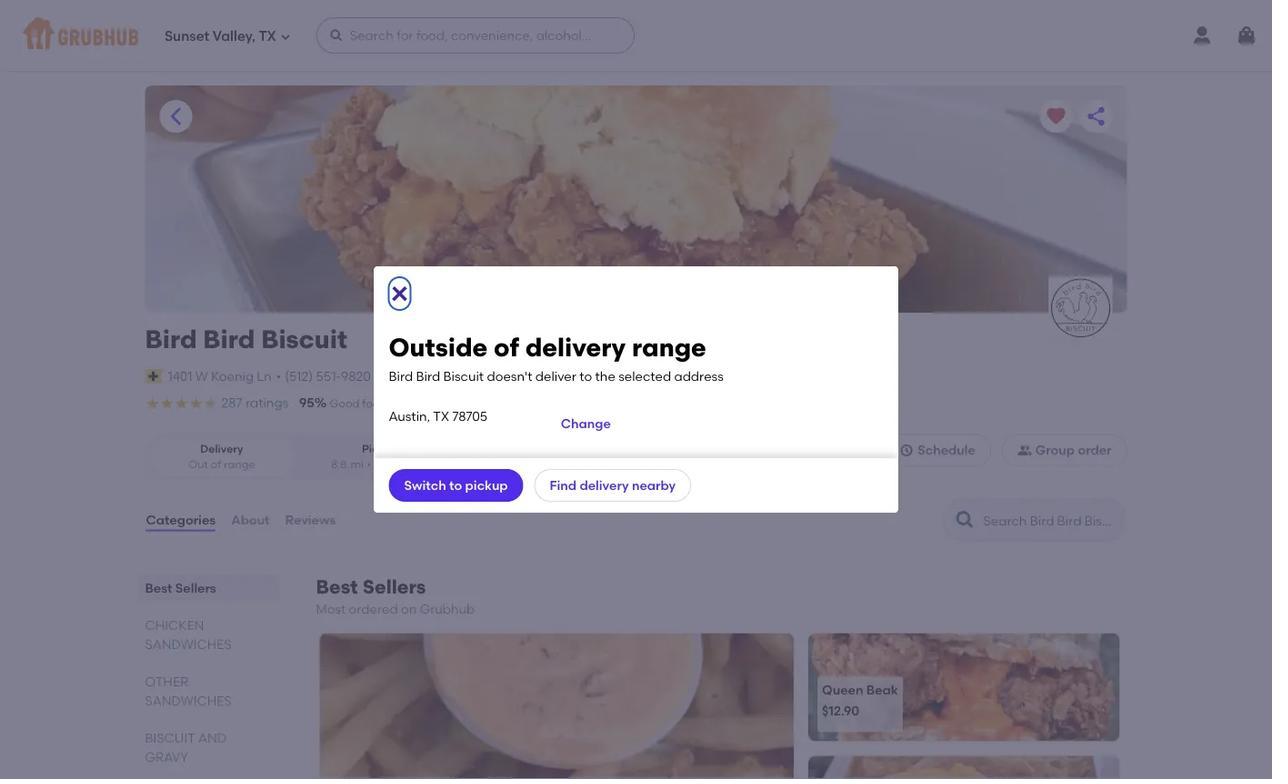 Task type: describe. For each thing, give the bounding box(es) containing it.
biscuit and gravy tab
[[145, 729, 273, 767]]

address
[[675, 369, 724, 384]]

best sellers tab
[[145, 579, 273, 598]]

1401 w koenig ln
[[168, 369, 272, 384]]

switch to pickup
[[404, 478, 508, 493]]

to inside outside of delivery range bird bird biscuit  doesn't deliver to the selected address
[[580, 369, 593, 384]]

reviews
[[285, 513, 336, 528]]

queen beak $12.90
[[823, 682, 899, 719]]

grubhub
[[420, 602, 475, 617]]

551-
[[316, 369, 341, 384]]

group order button
[[1003, 434, 1128, 467]]

(512)
[[285, 369, 313, 384]]

of inside outside of delivery range bird bird biscuit  doesn't deliver to the selected address
[[494, 333, 519, 363]]

sellers for best sellers most ordered on grubhub
[[363, 576, 426, 599]]

287
[[222, 395, 242, 411]]

categories
[[146, 513, 216, 528]]

range for delivery
[[632, 333, 707, 363]]

9820
[[341, 369, 371, 384]]

reviews button
[[284, 488, 337, 553]]

good
[[330, 397, 360, 410]]

biscuit inside outside of delivery range bird bird biscuit  doesn't deliver to the selected address
[[444, 369, 484, 384]]

sandwiches for other
[[145, 693, 232, 709]]

food
[[362, 397, 387, 410]]

chicken sandwiches
[[145, 618, 232, 652]]

tx inside austin, tx 78705 change
[[433, 409, 450, 424]]

austin, tx 78705 change
[[389, 409, 611, 432]]

• inside pickup 8.8 mi • 25–35 min
[[367, 458, 372, 471]]

order
[[1079, 443, 1112, 458]]

• (512) 551-9820
[[276, 369, 371, 384]]

other sandwiches
[[145, 674, 232, 709]]

ordered
[[349, 602, 398, 617]]

delivery
[[200, 442, 243, 456]]

best sellers
[[145, 581, 216, 596]]

95
[[299, 395, 314, 411]]

nearby
[[632, 478, 676, 493]]

koenig
[[211, 369, 254, 384]]

25–35
[[375, 458, 407, 471]]

$12.90
[[823, 704, 860, 719]]

0 vertical spatial biscuit
[[261, 324, 348, 355]]

other sandwiches tab
[[145, 672, 273, 711]]

range for of
[[224, 458, 255, 471]]

Search Bird Bird Biscuit  search field
[[982, 512, 1121, 530]]

sunset valley, tx
[[165, 28, 276, 45]]

sandwiches for chicken
[[145, 637, 232, 652]]

deliver
[[536, 369, 577, 384]]

find delivery nearby
[[550, 478, 676, 493]]

caret left icon image
[[165, 106, 187, 127]]

bird bird biscuit
[[145, 324, 348, 355]]

the
[[596, 369, 616, 384]]

biscuit and gravy
[[145, 731, 227, 765]]

of inside delivery out of range
[[211, 458, 221, 471]]

best sellers most ordered on grubhub
[[316, 576, 475, 617]]

(512) 551-9820 button
[[285, 367, 371, 386]]

outside of delivery range bird bird biscuit  doesn't deliver to the selected address
[[389, 333, 724, 384]]

delivery inside button
[[580, 478, 629, 493]]



Task type: locate. For each thing, give the bounding box(es) containing it.
main navigation navigation
[[0, 0, 1273, 71]]

change
[[561, 416, 611, 432]]

to right switch
[[449, 478, 462, 493]]

0 horizontal spatial to
[[449, 478, 462, 493]]

1 vertical spatial tx
[[433, 409, 450, 424]]

bird up koenig
[[203, 324, 255, 355]]

search icon image
[[955, 510, 977, 531]]

most
[[316, 602, 346, 617]]

0 horizontal spatial tx
[[259, 28, 276, 45]]

schedule button
[[885, 434, 992, 467]]

0 horizontal spatial biscuit
[[261, 324, 348, 355]]

selected
[[619, 369, 672, 384]]

1 vertical spatial delivery
[[580, 478, 629, 493]]

find
[[550, 478, 577, 493]]

0 horizontal spatial •
[[276, 369, 281, 384]]

1401
[[168, 369, 192, 384]]

1 horizontal spatial best
[[316, 576, 358, 599]]

saved restaurant button
[[1040, 100, 1073, 133]]

1 horizontal spatial to
[[580, 369, 593, 384]]

1 horizontal spatial tx
[[433, 409, 450, 424]]

sellers up on
[[363, 576, 426, 599]]

0 horizontal spatial range
[[224, 458, 255, 471]]

0 vertical spatial delivery
[[526, 333, 626, 363]]

schedule
[[918, 443, 976, 458]]

svg image
[[1236, 25, 1258, 46]]

switch to pickup button
[[389, 469, 524, 502]]

of down delivery
[[211, 458, 221, 471]]

sandwiches
[[145, 637, 232, 652], [145, 693, 232, 709]]

about button
[[230, 488, 271, 553]]

best for best sellers
[[145, 581, 172, 596]]

subscription pass image
[[145, 369, 164, 384]]

biscuit up (512)
[[261, 324, 348, 355]]

•
[[276, 369, 281, 384], [367, 458, 372, 471]]

0 vertical spatial sandwiches
[[145, 637, 232, 652]]

1 sandwiches from the top
[[145, 637, 232, 652]]

1 vertical spatial of
[[211, 458, 221, 471]]

tx right valley,
[[259, 28, 276, 45]]

out
[[188, 458, 208, 471]]

to
[[580, 369, 593, 384], [449, 478, 462, 493]]

1 horizontal spatial range
[[632, 333, 707, 363]]

sellers
[[363, 576, 426, 599], [175, 581, 216, 596]]

delivery
[[526, 333, 626, 363], [580, 478, 629, 493]]

best inside tab
[[145, 581, 172, 596]]

group
[[1036, 443, 1076, 458]]

bird bird biscuit  logo image
[[1050, 277, 1113, 340]]

best for best sellers most ordered on grubhub
[[316, 576, 358, 599]]

austin,
[[389, 409, 431, 424]]

1 vertical spatial sandwiches
[[145, 693, 232, 709]]

best
[[316, 576, 358, 599], [145, 581, 172, 596]]

sellers inside tab
[[175, 581, 216, 596]]

sellers for best sellers
[[175, 581, 216, 596]]

• right mi
[[367, 458, 372, 471]]

best up most
[[316, 576, 358, 599]]

find delivery nearby button
[[535, 469, 692, 502]]

delivery up deliver
[[526, 333, 626, 363]]

doesn't
[[487, 369, 533, 384]]

delivery right find
[[580, 478, 629, 493]]

tx
[[259, 28, 276, 45], [433, 409, 450, 424]]

1 horizontal spatial •
[[367, 458, 372, 471]]

sandwiches inside tab
[[145, 693, 232, 709]]

delivery out of range
[[188, 442, 255, 471]]

svg image inside schedule button
[[900, 443, 915, 458]]

and
[[198, 731, 227, 746]]

biscuit down outside
[[444, 369, 484, 384]]

biscuit
[[145, 731, 195, 746]]

1 horizontal spatial biscuit
[[444, 369, 484, 384]]

svg image
[[329, 28, 344, 43], [280, 31, 291, 42], [389, 283, 411, 305], [900, 443, 915, 458]]

0 vertical spatial •
[[276, 369, 281, 384]]

best up chicken
[[145, 581, 172, 596]]

ratings
[[246, 395, 289, 411]]

0 horizontal spatial sellers
[[175, 581, 216, 596]]

share icon image
[[1086, 106, 1108, 127]]

• right the ln
[[276, 369, 281, 384]]

of
[[494, 333, 519, 363], [211, 458, 221, 471]]

switch
[[404, 478, 446, 493]]

1 vertical spatial •
[[367, 458, 372, 471]]

of up doesn't
[[494, 333, 519, 363]]

sellers inside best sellers most ordered on grubhub
[[363, 576, 426, 599]]

saved restaurant image
[[1046, 106, 1068, 127]]

78705
[[453, 409, 488, 424]]

pickup
[[465, 478, 508, 493]]

ln
[[257, 369, 272, 384]]

0 horizontal spatial of
[[211, 458, 221, 471]]

best inside best sellers most ordered on grubhub
[[316, 576, 358, 599]]

chicken sandwiches tab
[[145, 616, 273, 654]]

on
[[401, 602, 417, 617]]

range up selected
[[632, 333, 707, 363]]

1 horizontal spatial sellers
[[363, 576, 426, 599]]

chicken
[[145, 618, 204, 633]]

sandwiches inside 'tab'
[[145, 637, 232, 652]]

good food
[[330, 397, 387, 410]]

w
[[195, 369, 208, 384]]

bird
[[145, 324, 197, 355], [203, 324, 255, 355], [389, 369, 413, 384], [416, 369, 441, 384]]

beak
[[867, 682, 899, 698]]

sellers up chicken
[[175, 581, 216, 596]]

0 vertical spatial to
[[580, 369, 593, 384]]

range inside outside of delivery range bird bird biscuit  doesn't deliver to the selected address
[[632, 333, 707, 363]]

min
[[410, 458, 429, 471]]

option group
[[145, 434, 457, 480]]

sandwiches down chicken
[[145, 637, 232, 652]]

to left the the
[[580, 369, 593, 384]]

about
[[231, 513, 270, 528]]

pickup
[[362, 442, 399, 456]]

8.8
[[331, 458, 347, 471]]

categories button
[[145, 488, 217, 553]]

0 vertical spatial of
[[494, 333, 519, 363]]

queen
[[823, 682, 864, 698]]

1 vertical spatial to
[[449, 478, 462, 493]]

range down delivery
[[224, 458, 255, 471]]

0 vertical spatial range
[[632, 333, 707, 363]]

option group containing delivery out of range
[[145, 434, 457, 480]]

bird up 1401
[[145, 324, 197, 355]]

other
[[145, 674, 188, 690]]

group order
[[1036, 443, 1112, 458]]

gravy
[[145, 750, 188, 765]]

range inside delivery out of range
[[224, 458, 255, 471]]

1 vertical spatial range
[[224, 458, 255, 471]]

2 sandwiches from the top
[[145, 693, 232, 709]]

sunset
[[165, 28, 210, 45]]

287 ratings
[[222, 395, 289, 411]]

0 vertical spatial tx
[[259, 28, 276, 45]]

mi
[[351, 458, 364, 471]]

0 horizontal spatial best
[[145, 581, 172, 596]]

bird down outside
[[416, 369, 441, 384]]

outside
[[389, 333, 488, 363]]

delivery inside outside of delivery range bird bird biscuit  doesn't deliver to the selected address
[[526, 333, 626, 363]]

people icon image
[[1018, 443, 1033, 458]]

to inside button
[[449, 478, 462, 493]]

change button
[[554, 408, 619, 440]]

1 horizontal spatial of
[[494, 333, 519, 363]]

tx inside the main navigation "navigation"
[[259, 28, 276, 45]]

valley,
[[213, 28, 256, 45]]

bird up austin,
[[389, 369, 413, 384]]

pickup 8.8 mi • 25–35 min
[[331, 442, 429, 471]]

1 vertical spatial biscuit
[[444, 369, 484, 384]]

sandwiches down other
[[145, 693, 232, 709]]

biscuit
[[261, 324, 348, 355], [444, 369, 484, 384]]

range
[[632, 333, 707, 363], [224, 458, 255, 471]]

1401 w koenig ln button
[[167, 366, 273, 387]]

tx left '78705'
[[433, 409, 450, 424]]



Task type: vqa. For each thing, say whether or not it's contained in the screenshot.
the leftmost of
yes



